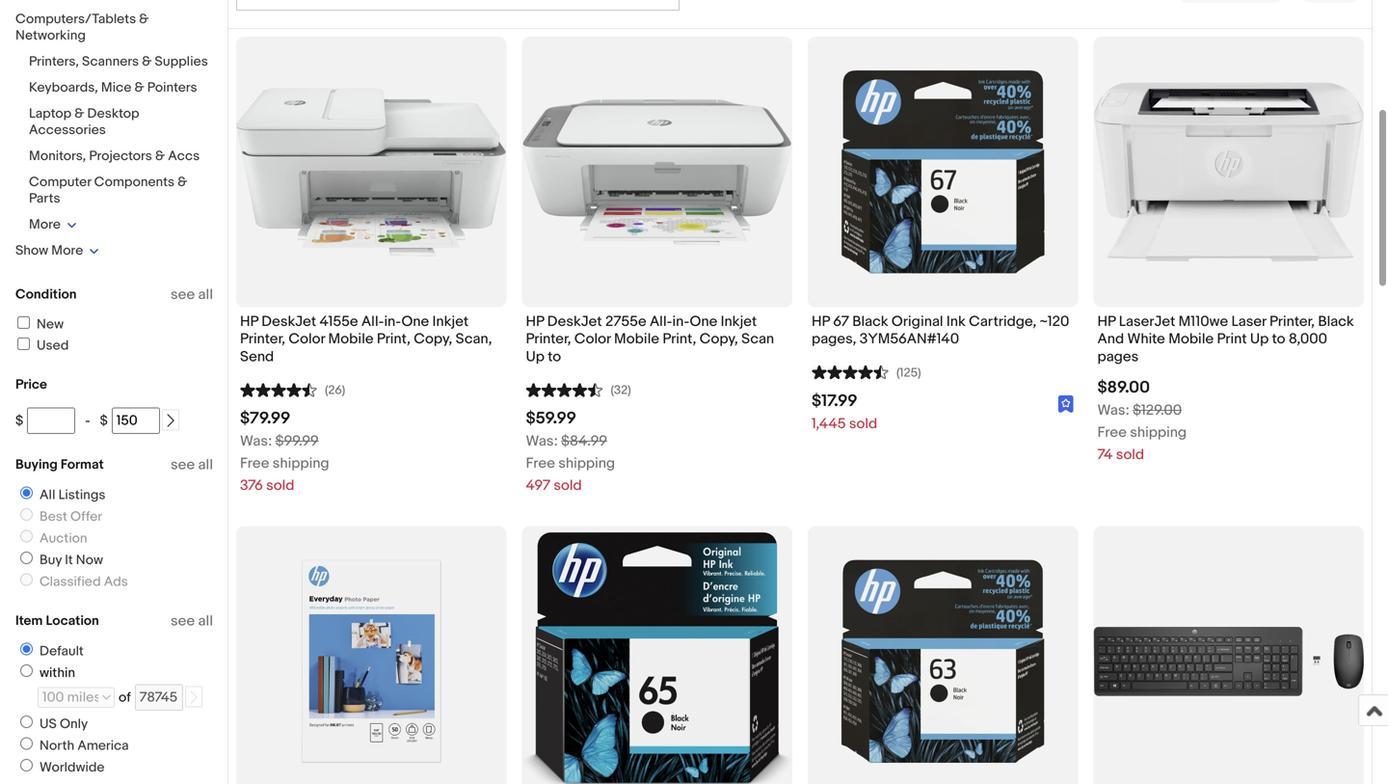 Task type: locate. For each thing, give the bounding box(es) containing it.
1 horizontal spatial mobile
[[614, 330, 660, 348]]

hp for $17.99
[[812, 313, 830, 330]]

in- right 2755e
[[673, 313, 690, 330]]

copy, for $59.99
[[700, 330, 739, 348]]

printer, up send at the left top of the page
[[240, 330, 285, 348]]

1 vertical spatial see all button
[[171, 456, 213, 474]]

US Only radio
[[20, 716, 33, 728]]

1 horizontal spatial all-
[[650, 313, 673, 330]]

color for $79.99
[[289, 330, 325, 348]]

1 horizontal spatial 4.5 out of 5 stars image
[[526, 381, 603, 398]]

see all button for condition
[[171, 286, 213, 303]]

in- inside hp deskjet 4155e all-in-one inkjet printer, color mobile print, copy, scan, send
[[384, 313, 402, 330]]

color inside hp deskjet 2755e all-in-one inkjet printer, color mobile print, copy, scan up to
[[575, 330, 611, 348]]

see all for buying format
[[171, 456, 213, 474]]

2 horizontal spatial was:
[[1098, 402, 1130, 419]]

in- for $59.99
[[673, 313, 690, 330]]

free
[[1098, 424, 1127, 441], [240, 455, 269, 472], [526, 455, 555, 472]]

& left supplies
[[142, 54, 152, 70]]

2 inkjet from the left
[[721, 313, 757, 330]]

& up printers, scanners & supplies link
[[139, 11, 149, 27]]

see all button for item location
[[171, 612, 213, 630]]

2 hp from the left
[[526, 313, 544, 330]]

copy, for $79.99
[[414, 330, 453, 348]]

color down 4155e
[[289, 330, 325, 348]]

1 horizontal spatial inkjet
[[721, 313, 757, 330]]

hp
[[240, 313, 258, 330], [526, 313, 544, 330], [812, 313, 830, 330], [1098, 313, 1116, 330]]

print, left scan
[[663, 330, 697, 348]]

0 horizontal spatial inkjet
[[433, 313, 469, 330]]

item
[[15, 613, 43, 629]]

sold
[[850, 415, 878, 432], [1117, 446, 1145, 463], [266, 477, 295, 494], [554, 477, 582, 494]]

4.5 out of 5 stars image for $59.99
[[526, 381, 603, 398]]

3 see all from the top
[[171, 612, 213, 630]]

see all button
[[171, 286, 213, 303], [171, 456, 213, 474], [171, 612, 213, 630]]

3 see all button from the top
[[171, 612, 213, 630]]

sold for $59.99
[[554, 477, 582, 494]]

shipping for $89.00
[[1131, 424, 1187, 441]]

1 horizontal spatial up
[[1251, 330, 1269, 348]]

to up (32) link
[[548, 348, 561, 365]]

0 vertical spatial more
[[29, 217, 61, 233]]

1 $ from the left
[[15, 413, 23, 429]]

1 horizontal spatial shipping
[[559, 455, 615, 472]]

1 horizontal spatial print,
[[663, 330, 697, 348]]

was: inside the $79.99 was: $99.99 free shipping 376 sold
[[240, 433, 272, 450]]

0 horizontal spatial shipping
[[273, 455, 329, 472]]

4.5 out of 5 stars image for $79.99
[[240, 381, 317, 398]]

$ left minimum value text field
[[15, 413, 23, 429]]

of
[[119, 690, 131, 706]]

new link
[[14, 316, 64, 333]]

free inside $89.00 was: $129.00 free shipping 74 sold
[[1098, 424, 1127, 441]]

see all button for buying format
[[171, 456, 213, 474]]

black
[[853, 313, 889, 330], [1319, 313, 1355, 330]]

74
[[1098, 446, 1113, 463]]

1 see all from the top
[[171, 286, 213, 303]]

computer components & parts link
[[29, 174, 187, 207]]

hp 67 black original ink cartridge, ~120 pages, 3ym56an#140 link
[[812, 313, 1075, 353]]

was: for $59.99
[[526, 433, 558, 450]]

2 see from the top
[[171, 456, 195, 474]]

2 print, from the left
[[663, 330, 697, 348]]

was: down $79.99
[[240, 433, 272, 450]]

2 one from the left
[[690, 313, 718, 330]]

1 horizontal spatial printer,
[[526, 330, 571, 348]]

all for buying format
[[198, 456, 213, 474]]

inkjet
[[433, 313, 469, 330], [721, 313, 757, 330]]

all- right 4155e
[[362, 313, 384, 330]]

black up 8,000 at the right top of the page
[[1319, 313, 1355, 330]]

print, left scan,
[[377, 330, 411, 348]]

color inside hp deskjet 4155e all-in-one inkjet printer, color mobile print, copy, scan, send
[[289, 330, 325, 348]]

0 horizontal spatial one
[[402, 313, 429, 330]]

1 horizontal spatial in-
[[673, 313, 690, 330]]

3 see from the top
[[171, 612, 195, 630]]

1 horizontal spatial one
[[690, 313, 718, 330]]

Worldwide radio
[[20, 759, 33, 772]]

all
[[198, 286, 213, 303], [198, 456, 213, 474], [198, 612, 213, 630]]

0 horizontal spatial color
[[289, 330, 325, 348]]

copy, inside hp deskjet 4155e all-in-one inkjet printer, color mobile print, copy, scan, send
[[414, 330, 453, 348]]

free up 497
[[526, 455, 555, 472]]

2 horizontal spatial mobile
[[1169, 330, 1214, 348]]

deskjet
[[262, 313, 316, 330], [548, 313, 602, 330]]

print, inside hp deskjet 2755e all-in-one inkjet printer, color mobile print, copy, scan up to
[[663, 330, 697, 348]]

shipping for $59.99
[[559, 455, 615, 472]]

hp inside hp laserjet m110we laser printer, black and white mobile print up to 8,000 pages
[[1098, 313, 1116, 330]]

up down laser on the right top of page
[[1251, 330, 1269, 348]]

printer, up 8,000 at the right top of the page
[[1270, 313, 1315, 330]]

hp inside hp 67 black original ink cartridge, ~120 pages, 3ym56an#140
[[812, 313, 830, 330]]

1 print, from the left
[[377, 330, 411, 348]]

item location
[[15, 613, 99, 629]]

4.5 out of 5 stars image up $79.99
[[240, 381, 317, 398]]

3 all from the top
[[198, 612, 213, 630]]

all-
[[362, 313, 384, 330], [650, 313, 673, 330]]

default
[[40, 643, 84, 660]]

scan,
[[456, 330, 492, 348]]

2 in- from the left
[[673, 313, 690, 330]]

more down the parts
[[29, 217, 61, 233]]

1 horizontal spatial color
[[575, 330, 611, 348]]

in- right 4155e
[[384, 313, 402, 330]]

black right 67
[[853, 313, 889, 330]]

0 horizontal spatial 4.5 out of 5 stars image
[[240, 381, 317, 398]]

shipping inside $59.99 was: $84.99 free shipping 497 sold
[[559, 455, 615, 472]]

[object undefined] image
[[1059, 395, 1075, 413], [1059, 395, 1075, 413]]

4.5 out of 5 stars image up $59.99 on the left of page
[[526, 381, 603, 398]]

was: down the $89.00
[[1098, 402, 1130, 419]]

hp deskjet 2755e all-in-one inkjet printer, color mobile print, copy, scan up to
[[526, 313, 775, 365]]

2 color from the left
[[575, 330, 611, 348]]

more down more button
[[51, 243, 83, 259]]

in- inside hp deskjet 2755e all-in-one inkjet printer, color mobile print, copy, scan up to
[[673, 313, 690, 330]]

mobile inside hp laserjet m110we laser printer, black and white mobile print up to 8,000 pages
[[1169, 330, 1214, 348]]

mobile down m110we
[[1169, 330, 1214, 348]]

hp inside hp deskjet 2755e all-in-one inkjet printer, color mobile print, copy, scan up to
[[526, 313, 544, 330]]

1 vertical spatial see all
[[171, 456, 213, 474]]

2 black from the left
[[1319, 313, 1355, 330]]

shipping inside $89.00 was: $129.00 free shipping 74 sold
[[1131, 424, 1187, 441]]

was: inside $59.99 was: $84.99 free shipping 497 sold
[[526, 433, 558, 450]]

0 horizontal spatial deskjet
[[262, 313, 316, 330]]

deskjet inside hp deskjet 4155e all-in-one inkjet printer, color mobile print, copy, scan, send
[[262, 313, 316, 330]]

mobile inside hp deskjet 4155e all-in-one inkjet printer, color mobile print, copy, scan, send
[[328, 330, 374, 348]]

(32)
[[611, 383, 631, 398]]

was: for $89.00
[[1098, 402, 1130, 419]]

show
[[15, 243, 48, 259]]

hp 65 black original ink cartridge, ~120 pages, n9k02an#140 image
[[522, 532, 793, 784]]

2 all- from the left
[[650, 313, 673, 330]]

2 horizontal spatial free
[[1098, 424, 1127, 441]]

0 horizontal spatial printer,
[[240, 330, 285, 348]]

shipping down $84.99
[[559, 455, 615, 472]]

0 vertical spatial see
[[171, 286, 195, 303]]

one right 4155e
[[402, 313, 429, 330]]

see all for item location
[[171, 612, 213, 630]]

all listings
[[40, 487, 106, 503]]

2 vertical spatial see
[[171, 612, 195, 630]]

mobile down 4155e
[[328, 330, 374, 348]]

mice
[[101, 80, 132, 96]]

$ for minimum value text field
[[15, 413, 23, 429]]

free up 74
[[1098, 424, 1127, 441]]

sold for $79.99
[[266, 477, 295, 494]]

1 see from the top
[[171, 286, 195, 303]]

all- inside hp deskjet 2755e all-in-one inkjet printer, color mobile print, copy, scan up to
[[650, 313, 673, 330]]

accessories
[[29, 122, 106, 138]]

1 color from the left
[[289, 330, 325, 348]]

free for $79.99
[[240, 455, 269, 472]]

was: down $59.99 on the left of page
[[526, 433, 558, 450]]

$99.99
[[275, 433, 319, 450]]

deskjet up send at the left top of the page
[[262, 313, 316, 330]]

hp left 67
[[812, 313, 830, 330]]

sold inside $59.99 was: $84.99 free shipping 497 sold
[[554, 477, 582, 494]]

2 horizontal spatial shipping
[[1131, 424, 1187, 441]]

printer, for $59.99
[[526, 330, 571, 348]]

deskjet inside hp deskjet 2755e all-in-one inkjet printer, color mobile print, copy, scan up to
[[548, 313, 602, 330]]

1 horizontal spatial deskjet
[[548, 313, 602, 330]]

up inside hp laserjet m110we laser printer, black and white mobile print up to 8,000 pages
[[1251, 330, 1269, 348]]

1 see all button from the top
[[171, 286, 213, 303]]

buy
[[40, 552, 62, 569]]

up up (32) link
[[526, 348, 545, 365]]

free for $59.99
[[526, 455, 555, 472]]

1 one from the left
[[402, 313, 429, 330]]

copy, left scan
[[700, 330, 739, 348]]

mobile inside hp deskjet 2755e all-in-one inkjet printer, color mobile print, copy, scan up to
[[614, 330, 660, 348]]

Best Offer radio
[[20, 508, 33, 521]]

0 horizontal spatial in-
[[384, 313, 402, 330]]

0 horizontal spatial black
[[853, 313, 889, 330]]

1 horizontal spatial was:
[[526, 433, 558, 450]]

hp up and
[[1098, 313, 1116, 330]]

0 horizontal spatial $
[[15, 413, 23, 429]]

used link
[[14, 338, 69, 354]]

one right 2755e
[[690, 313, 718, 330]]

Default radio
[[20, 643, 33, 655]]

1 in- from the left
[[384, 313, 402, 330]]

2 all from the top
[[198, 456, 213, 474]]

$129.00
[[1133, 402, 1182, 419]]

~120
[[1040, 313, 1070, 330]]

sold inside the $79.99 was: $99.99 free shipping 376 sold
[[266, 477, 295, 494]]

0 horizontal spatial up
[[526, 348, 545, 365]]

copy, left scan,
[[414, 330, 453, 348]]

2 vertical spatial see all
[[171, 612, 213, 630]]

1 all from the top
[[198, 286, 213, 303]]

print, inside hp deskjet 4155e all-in-one inkjet printer, color mobile print, copy, scan, send
[[377, 330, 411, 348]]

keyboards,
[[29, 80, 98, 96]]

hp 230 wireless mouse and keyboard combo image
[[1094, 560, 1365, 763]]

1 horizontal spatial copy,
[[700, 330, 739, 348]]

1 all- from the left
[[362, 313, 384, 330]]

$89.00 was: $129.00 free shipping 74 sold
[[1098, 378, 1187, 463]]

3 mobile from the left
[[1169, 330, 1214, 348]]

1 black from the left
[[853, 313, 889, 330]]

inkjet inside hp deskjet 2755e all-in-one inkjet printer, color mobile print, copy, scan up to
[[721, 313, 757, 330]]

pages,
[[812, 330, 857, 348]]

1 horizontal spatial free
[[526, 455, 555, 472]]

more button
[[29, 217, 77, 233]]

78745 text field
[[135, 684, 183, 711]]

4 hp from the left
[[1098, 313, 1116, 330]]

deskjet for $79.99
[[262, 313, 316, 330]]

2 $ from the left
[[100, 413, 108, 429]]

1 inkjet from the left
[[433, 313, 469, 330]]

one inside hp deskjet 2755e all-in-one inkjet printer, color mobile print, copy, scan up to
[[690, 313, 718, 330]]

1 deskjet from the left
[[262, 313, 316, 330]]

0 horizontal spatial to
[[548, 348, 561, 365]]

2 see all from the top
[[171, 456, 213, 474]]

0 vertical spatial all
[[198, 286, 213, 303]]

see all
[[171, 286, 213, 303], [171, 456, 213, 474], [171, 612, 213, 630]]

(26)
[[325, 383, 345, 398]]

deskjet left 2755e
[[548, 313, 602, 330]]

laserjet
[[1119, 313, 1176, 330]]

hp 63 black original ink cartridge, ~170 pages, f6u62an#140 image
[[808, 560, 1079, 763]]

hp up (32) link
[[526, 313, 544, 330]]

all- inside hp deskjet 4155e all-in-one inkjet printer, color mobile print, copy, scan, send
[[362, 313, 384, 330]]

buy it now
[[40, 552, 103, 569]]

in-
[[384, 313, 402, 330], [673, 313, 690, 330]]

color down 2755e
[[575, 330, 611, 348]]

was: inside $89.00 was: $129.00 free shipping 74 sold
[[1098, 402, 1130, 419]]

& right the laptop
[[75, 106, 84, 122]]

& down the accs
[[178, 174, 187, 190]]

1 mobile from the left
[[328, 330, 374, 348]]

print,
[[377, 330, 411, 348], [663, 330, 697, 348]]

sold inside $89.00 was: $129.00 free shipping 74 sold
[[1117, 446, 1145, 463]]

shipping inside the $79.99 was: $99.99 free shipping 376 sold
[[273, 455, 329, 472]]

shipping down $129.00
[[1131, 424, 1187, 441]]

$79.99 was: $99.99 free shipping 376 sold
[[240, 409, 329, 494]]

mobile for $59.99
[[614, 330, 660, 348]]

0 horizontal spatial copy,
[[414, 330, 453, 348]]

default link
[[13, 643, 88, 660]]

more
[[29, 217, 61, 233], [51, 243, 83, 259]]

inkjet up scan,
[[433, 313, 469, 330]]

printer, up (32) link
[[526, 330, 571, 348]]

free up 376
[[240, 455, 269, 472]]

print, for $79.99
[[377, 330, 411, 348]]

hp up send at the left top of the page
[[240, 313, 258, 330]]

1 copy, from the left
[[414, 330, 453, 348]]

copy, inside hp deskjet 2755e all-in-one inkjet printer, color mobile print, copy, scan up to
[[700, 330, 739, 348]]

1 horizontal spatial $
[[100, 413, 108, 429]]

submit price range image
[[164, 414, 177, 427]]

& inside computers/tablets & networking
[[139, 11, 149, 27]]

all
[[40, 487, 55, 503]]

Maximum Value text field
[[112, 407, 160, 434]]

Buy It Now radio
[[20, 552, 33, 564]]

2 horizontal spatial 4.5 out of 5 stars image
[[812, 363, 889, 380]]

0 horizontal spatial mobile
[[328, 330, 374, 348]]

497
[[526, 477, 551, 494]]

us only link
[[13, 716, 92, 732]]

4.5 out of 5 stars image
[[812, 363, 889, 380], [240, 381, 317, 398], [526, 381, 603, 398]]

3 hp from the left
[[812, 313, 830, 330]]

sold right 497
[[554, 477, 582, 494]]

keyboards, mice & pointers link
[[29, 80, 197, 96]]

to left 8,000 at the right top of the page
[[1273, 330, 1286, 348]]

(125)
[[897, 365, 922, 380]]

printer, inside hp deskjet 4155e all-in-one inkjet printer, color mobile print, copy, scan, send
[[240, 330, 285, 348]]

one
[[402, 313, 429, 330], [690, 313, 718, 330]]

0 horizontal spatial was:
[[240, 433, 272, 450]]

1 vertical spatial all
[[198, 456, 213, 474]]

mobile down 2755e
[[614, 330, 660, 348]]

within
[[40, 665, 75, 681]]

2 vertical spatial all
[[198, 612, 213, 630]]

2 deskjet from the left
[[548, 313, 602, 330]]

&
[[139, 11, 149, 27], [142, 54, 152, 70], [135, 80, 144, 96], [75, 106, 84, 122], [155, 148, 165, 164], [178, 174, 187, 190]]

3ym56an#140
[[860, 330, 960, 348]]

m110we
[[1179, 313, 1229, 330]]

& left the accs
[[155, 148, 165, 164]]

all- for $59.99
[[650, 313, 673, 330]]

1 hp from the left
[[240, 313, 258, 330]]

best offer link
[[13, 508, 106, 525]]

condition
[[15, 286, 77, 303]]

one inside hp deskjet 4155e all-in-one inkjet printer, color mobile print, copy, scan, send
[[402, 313, 429, 330]]

0 vertical spatial see all
[[171, 286, 213, 303]]

shipping down '$99.99'
[[273, 455, 329, 472]]

printer, inside hp deskjet 2755e all-in-one inkjet printer, color mobile print, copy, scan up to
[[526, 330, 571, 348]]

0 horizontal spatial print,
[[377, 330, 411, 348]]

$ right -
[[100, 413, 108, 429]]

hp inside hp deskjet 4155e all-in-one inkjet printer, color mobile print, copy, scan, send
[[240, 313, 258, 330]]

scan
[[742, 330, 775, 348]]

free inside $59.99 was: $84.99 free shipping 497 sold
[[526, 455, 555, 472]]

inkjet inside hp deskjet 4155e all-in-one inkjet printer, color mobile print, copy, scan, send
[[433, 313, 469, 330]]

$59.99
[[526, 409, 577, 429]]

1 vertical spatial see
[[171, 456, 195, 474]]

scanners
[[82, 54, 139, 70]]

2 horizontal spatial printer,
[[1270, 313, 1315, 330]]

to inside hp deskjet 2755e all-in-one inkjet printer, color mobile print, copy, scan up to
[[548, 348, 561, 365]]

inkjet up scan
[[721, 313, 757, 330]]

mobile
[[328, 330, 374, 348], [614, 330, 660, 348], [1169, 330, 1214, 348]]

1 horizontal spatial to
[[1273, 330, 1286, 348]]

laser
[[1232, 313, 1267, 330]]

2 mobile from the left
[[614, 330, 660, 348]]

0 horizontal spatial all-
[[362, 313, 384, 330]]

0 vertical spatial see all button
[[171, 286, 213, 303]]

free inside the $79.99 was: $99.99 free shipping 376 sold
[[240, 455, 269, 472]]

all- right 2755e
[[650, 313, 673, 330]]

Used checkbox
[[17, 338, 30, 350]]

hp deskjet 4155e all-in-one inkjet printer, color mobile print, copy, scan, send link
[[240, 313, 503, 370]]

2 copy, from the left
[[700, 330, 739, 348]]

one for $59.99
[[690, 313, 718, 330]]

sold right 376
[[266, 477, 295, 494]]

it
[[65, 552, 73, 569]]

4.5 out of 5 stars image for $17.99
[[812, 363, 889, 380]]

0 horizontal spatial free
[[240, 455, 269, 472]]

sold right 74
[[1117, 446, 1145, 463]]

1 horizontal spatial black
[[1319, 313, 1355, 330]]

$79.99
[[240, 409, 291, 429]]

2 vertical spatial see all button
[[171, 612, 213, 630]]

4.5 out of 5 stars image up $17.99
[[812, 363, 889, 380]]

2 see all button from the top
[[171, 456, 213, 474]]



Task type: describe. For each thing, give the bounding box(es) containing it.
see for item location
[[171, 612, 195, 630]]

$89.00
[[1098, 378, 1151, 398]]

monitors,
[[29, 148, 86, 164]]

location
[[46, 613, 99, 629]]

supplies
[[155, 54, 208, 70]]

computers/tablets & networking link
[[15, 11, 149, 44]]

laptop
[[29, 106, 72, 122]]

pointers
[[147, 80, 197, 96]]

buy it now link
[[13, 552, 107, 569]]

1 [object undefined] image from the top
[[1059, 395, 1075, 413]]

in- for $79.99
[[384, 313, 402, 330]]

us
[[40, 716, 57, 732]]

deskjet for $59.99
[[548, 313, 602, 330]]

hp deskjet 2755e all-in-one inkjet printer, color mobile print, copy, scan up to image
[[522, 70, 793, 273]]

-
[[85, 413, 90, 429]]

shipping for $79.99
[[273, 455, 329, 472]]

Minimum Value text field
[[27, 407, 75, 434]]

hp laserjet m110we laser printer, black and white mobile print up to 8,000 pages
[[1098, 313, 1355, 365]]

auction link
[[13, 530, 91, 547]]

computers/tablets
[[15, 11, 136, 27]]

laptop & desktop accessories link
[[29, 106, 139, 138]]

worldwide
[[40, 759, 105, 776]]

print
[[1218, 330, 1247, 348]]

classified ads
[[40, 574, 128, 590]]

color for $59.99
[[575, 330, 611, 348]]

components
[[94, 174, 175, 190]]

offer
[[70, 509, 102, 525]]

see for buying format
[[171, 456, 195, 474]]

black inside hp laserjet m110we laser printer, black and white mobile print up to 8,000 pages
[[1319, 313, 1355, 330]]

north
[[40, 738, 74, 754]]

all- for $79.99
[[362, 313, 384, 330]]

$17.99
[[812, 391, 858, 411]]

monitors, projectors & accs link
[[29, 148, 200, 164]]

original
[[892, 313, 944, 330]]

ink
[[947, 313, 966, 330]]

67
[[833, 313, 850, 330]]

networking
[[15, 27, 86, 44]]

$ for 'maximum value' "text box"
[[100, 413, 108, 429]]

hp deskjet 2755e all-in-one inkjet printer, color mobile print, copy, scan up to link
[[526, 313, 789, 370]]

hp deskjet 4155e all-in-one inkjet printer, color mobile print, copy, scan, send image
[[236, 70, 507, 273]]

hp for $79.99
[[240, 313, 258, 330]]

price
[[15, 377, 47, 393]]

new
[[37, 316, 64, 333]]

used
[[37, 338, 69, 354]]

america
[[77, 738, 129, 754]]

up inside hp deskjet 2755e all-in-one inkjet printer, color mobile print, copy, scan up to
[[526, 348, 545, 365]]

printer, inside hp laserjet m110we laser printer, black and white mobile print up to 8,000 pages
[[1270, 313, 1315, 330]]

(26) link
[[240, 381, 345, 398]]

& right mice
[[135, 80, 144, 96]]

printers, scanners & supplies keyboards, mice & pointers laptop & desktop accessories monitors, projectors & accs computer components & parts
[[29, 54, 208, 207]]

hp laserjet m110we laser printer, black and white mobile print up to 8,000 pages link
[[1098, 313, 1361, 370]]

2 [object undefined] image from the top
[[1059, 395, 1075, 413]]

inkjet for $59.99
[[721, 313, 757, 330]]

show more
[[15, 243, 83, 259]]

376
[[240, 477, 263, 494]]

hp deskjet 4155e all-in-one inkjet printer, color mobile print, copy, scan, send
[[240, 313, 492, 365]]

go image
[[187, 691, 200, 704]]

inkjet for $79.99
[[433, 313, 469, 330]]

see all for condition
[[171, 286, 213, 303]]

now
[[76, 552, 103, 569]]

send
[[240, 348, 274, 365]]

worldwide link
[[13, 759, 108, 776]]

format
[[61, 457, 104, 473]]

sold right 1,445
[[850, 415, 878, 432]]

hp everyday photo paper, glossy, 52 lb, 4 x 6 in. (101 x 152 mm), 50 sheets image
[[236, 560, 507, 763]]

all for condition
[[198, 286, 213, 303]]

free for $89.00
[[1098, 424, 1127, 441]]

and
[[1098, 330, 1125, 348]]

North America radio
[[20, 737, 33, 750]]

hp for $59.99
[[526, 313, 544, 330]]

north america
[[40, 738, 129, 754]]

$59.99 was: $84.99 free shipping 497 sold
[[526, 409, 615, 494]]

hp laserjet m110we laser printer, black and white mobile print up to 8,000 pages image
[[1094, 70, 1365, 273]]

see for condition
[[171, 286, 195, 303]]

4155e
[[320, 313, 358, 330]]

2755e
[[606, 313, 647, 330]]

hp 67 black original ink cartridge, ~120 pages, 3ym56an#140 image
[[808, 70, 1079, 273]]

to inside hp laserjet m110we laser printer, black and white mobile print up to 8,000 pages
[[1273, 330, 1286, 348]]

one for $79.99
[[402, 313, 429, 330]]

accs
[[168, 148, 200, 164]]

desktop
[[87, 106, 139, 122]]

projectors
[[89, 148, 152, 164]]

within radio
[[20, 664, 33, 677]]

(125) link
[[812, 363, 922, 380]]

printers,
[[29, 54, 79, 70]]

us only
[[40, 716, 88, 732]]

ads
[[104, 574, 128, 590]]

Classified Ads radio
[[20, 573, 33, 586]]

auction
[[40, 530, 87, 547]]

north america link
[[13, 737, 133, 754]]

pages
[[1098, 348, 1139, 365]]

Enter your search keyword text field
[[236, 0, 680, 11]]

1 vertical spatial more
[[51, 243, 83, 259]]

computer
[[29, 174, 91, 190]]

printer, for $79.99
[[240, 330, 285, 348]]

classified
[[40, 574, 101, 590]]

All Listings radio
[[20, 487, 33, 499]]

listings
[[58, 487, 106, 503]]

white
[[1128, 330, 1166, 348]]

hp 67 black original ink cartridge, ~120 pages, 3ym56an#140
[[812, 313, 1070, 348]]

sold for $89.00
[[1117, 446, 1145, 463]]

8,000
[[1289, 330, 1328, 348]]

New checkbox
[[17, 316, 30, 329]]

mobile for $79.99
[[328, 330, 374, 348]]

print, for $59.99
[[663, 330, 697, 348]]

classified ads link
[[13, 573, 132, 590]]

was: for $79.99
[[240, 433, 272, 450]]

all for item location
[[198, 612, 213, 630]]

buying
[[15, 457, 58, 473]]

black inside hp 67 black original ink cartridge, ~120 pages, 3ym56an#140
[[853, 313, 889, 330]]

best
[[40, 509, 67, 525]]

only
[[60, 716, 88, 732]]

(32) link
[[526, 381, 631, 398]]

1,445 sold
[[812, 415, 878, 432]]

Auction radio
[[20, 530, 33, 542]]

computers/tablets & networking
[[15, 11, 149, 44]]

$84.99
[[561, 433, 608, 450]]



Task type: vqa. For each thing, say whether or not it's contained in the screenshot.
Movies
no



